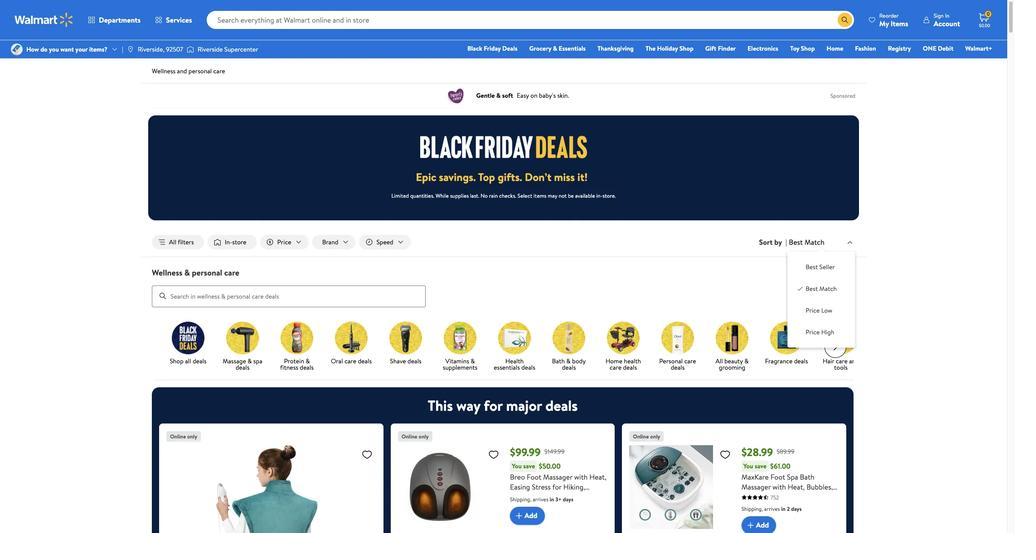 Task type: locate. For each thing, give the bounding box(es) containing it.
0 horizontal spatial shipping,
[[510, 496, 531, 504]]

you up breo
[[512, 462, 522, 471]]

save up maxkare
[[755, 462, 767, 471]]

this way for major deals
[[428, 396, 578, 416]]

foot for easing
[[527, 473, 541, 483]]

bath
[[552, 357, 565, 366], [800, 473, 814, 483]]

3 only from the left
[[650, 433, 660, 441]]

massage inside you save $61.00 maxkare foot spa bath massager with heat, bubbles, and vibration, digital temperature control, 16 detachable massage rollers, soothe and comfort feet
[[779, 512, 806, 522]]

home health care deals
[[606, 357, 641, 372]]

shipping,
[[510, 496, 531, 504], [741, 506, 763, 513]]

all filters button
[[152, 235, 204, 250]]

home health care deals image
[[607, 322, 640, 355]]

online for $99.99
[[401, 433, 417, 441]]

with inside you save $61.00 maxkare foot spa bath massager with heat, bubbles, and vibration, digital temperature control, 16 detachable massage rollers, soothe and comfort feet
[[773, 483, 786, 493]]

0 vertical spatial bath
[[552, 357, 565, 366]]

for up 3+
[[552, 483, 562, 493]]

and right tools
[[849, 357, 859, 366]]

price for price low
[[806, 307, 820, 316]]

add down temperature
[[756, 521, 769, 531]]

personal down riverside
[[188, 67, 212, 76]]

1 vertical spatial bath
[[800, 473, 814, 483]]

$99.99 group
[[398, 431, 608, 534]]

spa
[[787, 473, 798, 483]]

care right personal
[[684, 357, 696, 366]]

arrives down stress
[[533, 496, 548, 504]]

add inside $99.99 group
[[524, 511, 537, 521]]

care right oral
[[344, 357, 356, 366]]

0 vertical spatial all
[[169, 238, 176, 247]]

save for maxkare
[[755, 462, 767, 471]]

arrives for in 3+ days
[[533, 496, 548, 504]]

deals down personal care deals image
[[671, 363, 685, 372]]

1 vertical spatial days
[[791, 506, 802, 513]]

store
[[232, 238, 246, 247]]

1 horizontal spatial bath
[[800, 473, 814, 483]]

deals right fitness at the bottom
[[300, 363, 314, 372]]

electronics
[[748, 44, 778, 53]]

0 vertical spatial for
[[484, 396, 503, 416]]

one debit
[[923, 44, 953, 53]]

digital
[[787, 493, 807, 503]]

1 horizontal spatial add
[[756, 521, 769, 531]]

shave
[[390, 357, 406, 366]]

arrives inside $28.99 group
[[764, 506, 780, 513]]

& for massage
[[248, 357, 252, 366]]

shipping, arrives in 3+ days
[[510, 496, 573, 504]]

you inside you save $61.00 maxkare foot spa bath massager with heat, bubbles, and vibration, digital temperature control, 16 detachable massage rollers, soothe and comfort feet
[[743, 462, 753, 471]]

& right the protein at the left bottom of page
[[306, 357, 310, 366]]

& for protein
[[306, 357, 310, 366]]

care
[[213, 67, 225, 76], [224, 267, 239, 279], [344, 357, 356, 366], [684, 357, 696, 366], [836, 357, 848, 366], [610, 363, 621, 372]]

care left health
[[610, 363, 621, 372]]

shop
[[680, 44, 693, 53], [801, 44, 815, 53], [170, 357, 184, 366]]

 image for riverside, 92507
[[127, 46, 134, 53]]

you up maxkare
[[743, 462, 753, 471]]

0 vertical spatial in
[[550, 496, 554, 504]]

& inside massage & spa deals
[[248, 357, 252, 366]]

days right 3+
[[563, 496, 573, 504]]

shop inside toy shop link
[[801, 44, 815, 53]]

1 vertical spatial massage
[[779, 512, 806, 522]]

spa
[[253, 357, 262, 366]]

1 horizontal spatial arrives
[[764, 506, 780, 513]]

only inside $28.99 group
[[650, 433, 660, 441]]

personal down filters
[[192, 267, 222, 279]]

1 vertical spatial all
[[716, 357, 723, 366]]

0 horizontal spatial arrives
[[533, 496, 548, 504]]

1 vertical spatial price
[[806, 307, 820, 316]]

essentials
[[559, 44, 586, 53]]

personal
[[188, 67, 212, 76], [192, 267, 222, 279]]

quantities.
[[410, 192, 434, 200]]

deals inside health essentials deals
[[521, 363, 535, 372]]

deals down bath & body deals image
[[562, 363, 576, 372]]

0 horizontal spatial only
[[187, 433, 197, 441]]

& inside bath & body deals
[[566, 357, 571, 366]]

0 horizontal spatial for
[[484, 396, 503, 416]]

shave deals image
[[389, 322, 422, 355]]

2 only from the left
[[419, 433, 429, 441]]

shop inside shop all deals link
[[170, 357, 184, 366]]

0 vertical spatial |
[[122, 45, 123, 54]]

online only group
[[166, 431, 376, 534]]

only inside $99.99 group
[[419, 433, 429, 441]]

1 horizontal spatial you
[[743, 462, 753, 471]]

0 vertical spatial arrives
[[533, 496, 548, 504]]

0 vertical spatial best match
[[789, 237, 825, 247]]

fragrance deals
[[765, 357, 808, 366]]

1 vertical spatial shipping,
[[741, 506, 763, 513]]

save inside you save $61.00 maxkare foot spa bath massager with heat, bubbles, and vibration, digital temperature control, 16 detachable massage rollers, soothe and comfort feet
[[755, 462, 767, 471]]

 image
[[187, 45, 194, 54]]

deals inside massage & spa deals
[[236, 363, 249, 372]]

& left body
[[566, 357, 571, 366]]

price for price high
[[806, 328, 820, 337]]

heat,
[[589, 473, 607, 483], [788, 483, 805, 493]]

& inside vitamins & supplements
[[471, 357, 475, 366]]

all
[[169, 238, 176, 247], [716, 357, 723, 366]]

limited
[[391, 192, 409, 200]]

1 horizontal spatial massage
[[779, 512, 806, 522]]

match inside popup button
[[805, 237, 825, 247]]

in
[[550, 496, 554, 504], [781, 506, 786, 513]]

1 horizontal spatial all
[[716, 357, 723, 366]]

2 horizontal spatial shop
[[801, 44, 815, 53]]

days inside $99.99 group
[[563, 496, 573, 504]]

shipping, arrives in 2 days
[[741, 506, 802, 513]]

online inside group
[[170, 433, 186, 441]]

care inside personal care deals
[[684, 357, 696, 366]]

&
[[553, 44, 557, 53], [184, 267, 190, 279], [248, 357, 252, 366], [306, 357, 310, 366], [471, 357, 475, 366], [566, 357, 571, 366], [744, 357, 749, 366]]

in
[[945, 12, 949, 19]]

shipping, down easing on the bottom right of the page
[[510, 496, 531, 504]]

home
[[827, 44, 843, 53], [606, 357, 622, 366]]

0 horizontal spatial all
[[169, 238, 176, 247]]

tools
[[834, 363, 848, 372]]

& right vitamins
[[471, 357, 475, 366]]

home for home health care deals
[[606, 357, 622, 366]]

personal care deals link
[[654, 322, 701, 373]]

all filters
[[169, 238, 194, 247]]

0 vertical spatial wellness
[[152, 67, 176, 76]]

fragrance deals link
[[763, 322, 810, 367]]

0 vertical spatial personal
[[188, 67, 212, 76]]

0 horizontal spatial days
[[563, 496, 573, 504]]

for right way in the bottom left of the page
[[484, 396, 503, 416]]

brand
[[322, 238, 338, 247]]

you inside you save $50.00 breo foot massager with heat, easing stress for hiking, tennis, golf fits feet up to men size 12
[[512, 462, 522, 471]]

3 online only from the left
[[633, 433, 660, 441]]

1 online from the left
[[170, 433, 186, 441]]

foot right breo
[[527, 473, 541, 483]]

speed button
[[359, 235, 411, 250]]

with up 752
[[773, 483, 786, 493]]

1 horizontal spatial home
[[827, 44, 843, 53]]

0 horizontal spatial save
[[523, 462, 535, 471]]

home for home
[[827, 44, 843, 53]]

2 horizontal spatial only
[[650, 433, 660, 441]]

personal inside search field
[[192, 267, 222, 279]]

days for shipping, arrives in 3+ days
[[563, 496, 573, 504]]

massager up temperature
[[741, 483, 771, 493]]

2 save from the left
[[755, 462, 767, 471]]

with up up
[[574, 473, 588, 483]]

1 horizontal spatial online
[[401, 433, 417, 441]]

1 horizontal spatial foot
[[770, 473, 785, 483]]

you for maxkare
[[743, 462, 753, 471]]

health essentials deals
[[494, 357, 535, 372]]

registry
[[888, 44, 911, 53]]

0 horizontal spatial in
[[550, 496, 554, 504]]

price for price
[[277, 238, 291, 247]]

price left high
[[806, 328, 820, 337]]

price left low on the right
[[806, 307, 820, 316]]

0 horizontal spatial heat,
[[589, 473, 607, 483]]

foot inside you save $50.00 breo foot massager with heat, easing stress for hiking, tennis, golf fits feet up to men size 12
[[527, 473, 541, 483]]

1 horizontal spatial shipping,
[[741, 506, 763, 513]]

grocery & essentials
[[529, 44, 586, 53]]

major
[[506, 396, 542, 416]]

0 horizontal spatial  image
[[11, 44, 23, 55]]

health essentials deals link
[[491, 322, 538, 373]]

1 horizontal spatial days
[[791, 506, 802, 513]]

0 vertical spatial home
[[827, 44, 843, 53]]

arrives inside $99.99 group
[[533, 496, 548, 504]]

& inside search field
[[184, 267, 190, 279]]

3 online from the left
[[633, 433, 649, 441]]

the holiday shop link
[[641, 44, 698, 53]]

you save $61.00 maxkare foot spa bath massager with heat, bubbles, and vibration, digital temperature control, 16 detachable massage rollers, soothe and comfort feet
[[741, 462, 833, 532]]

bath left body
[[552, 357, 565, 366]]

add to cart image
[[745, 521, 756, 532]]

deals right 'shave'
[[408, 357, 421, 366]]

3+
[[555, 496, 562, 504]]

thanksgiving link
[[593, 44, 638, 53]]

in inside $28.99 group
[[781, 506, 786, 513]]

best match right best match option
[[806, 285, 837, 294]]

0 vertical spatial best
[[789, 237, 803, 247]]

sign in to add to favorites list, breo foot massager with heat,  easing stress for hiking, tennis, golf fits feet up to men size 12 image
[[488, 449, 499, 461]]

add for add to cart icon
[[756, 521, 769, 531]]

care right hair
[[836, 357, 848, 366]]

0 vertical spatial massage
[[223, 357, 246, 366]]

0 vertical spatial match
[[805, 237, 825, 247]]

online inside $28.99 group
[[633, 433, 649, 441]]

online inside $99.99 group
[[401, 433, 417, 441]]

Best Match radio
[[797, 285, 804, 292]]

best inside popup button
[[789, 237, 803, 247]]

shipping, inside $28.99 group
[[741, 506, 763, 513]]

deals right all
[[193, 357, 206, 366]]

option group
[[795, 259, 848, 341]]

best right best match option
[[806, 285, 818, 294]]

days right the 2
[[791, 506, 802, 513]]

& right beauty
[[744, 357, 749, 366]]

1 horizontal spatial online only
[[401, 433, 429, 441]]

search icon image
[[841, 16, 848, 24]]

seller
[[819, 263, 835, 272]]

this
[[428, 396, 453, 416]]

men
[[510, 503, 524, 512]]

you save $50.00 breo foot massager with heat, easing stress for hiking, tennis, golf fits feet up to men size 12
[[510, 462, 607, 512]]

hair care and tools image
[[825, 322, 857, 355]]

2 wellness from the top
[[152, 267, 182, 279]]

all inside all filters button
[[169, 238, 176, 247]]

wellness inside search field
[[152, 267, 182, 279]]

0 horizontal spatial massager
[[543, 473, 573, 483]]

1 vertical spatial best match
[[806, 285, 837, 294]]

1 save from the left
[[523, 462, 535, 471]]

home left health
[[606, 357, 622, 366]]

1 vertical spatial home
[[606, 357, 622, 366]]

0 horizontal spatial home
[[606, 357, 622, 366]]

2 you from the left
[[743, 462, 753, 471]]

0 vertical spatial shipping,
[[510, 496, 531, 504]]

care down "riverside supercenter"
[[213, 67, 225, 76]]

heat, up control,
[[788, 483, 805, 493]]

1 vertical spatial for
[[552, 483, 562, 493]]

shave deals
[[390, 357, 421, 366]]

heat, inside you save $50.00 breo foot massager with heat, easing stress for hiking, tennis, golf fits feet up to men size 12
[[589, 473, 607, 483]]

1 horizontal spatial in
[[781, 506, 786, 513]]

deals right the essentials
[[521, 363, 535, 372]]

shop left all
[[170, 357, 184, 366]]

best right the by
[[789, 237, 803, 247]]

and down 92507
[[177, 67, 187, 76]]

online only inside $28.99 group
[[633, 433, 660, 441]]

checks.
[[499, 192, 516, 200]]

next slide for chipmodulewithimages list image
[[825, 337, 846, 358]]

add button down tennis,
[[510, 508, 545, 526]]

online only inside $99.99 group
[[401, 433, 429, 441]]

sort and filter section element
[[141, 228, 866, 257]]

| right items?
[[122, 45, 123, 54]]

price
[[277, 238, 291, 247], [806, 307, 820, 316], [806, 328, 820, 337]]

massager inside you save $50.00 breo foot massager with heat, easing stress for hiking, tennis, golf fits feet up to men size 12
[[543, 473, 573, 483]]

grooming
[[719, 363, 745, 372]]

fragrance deals image
[[770, 322, 803, 355]]

foot down $61.00
[[770, 473, 785, 483]]

0 horizontal spatial online only
[[170, 433, 197, 441]]

1 horizontal spatial add button
[[741, 517, 776, 534]]

& for bath
[[566, 357, 571, 366]]

walmart black friday deals for days image
[[420, 136, 587, 159]]

1 vertical spatial arrives
[[764, 506, 780, 513]]

not
[[559, 192, 567, 200]]

home inside home health care deals
[[606, 357, 622, 366]]

temperature
[[741, 503, 781, 512]]

in for in 3+ days
[[550, 496, 554, 504]]

deals down home health care deals image
[[623, 363, 637, 372]]

save inside you save $50.00 breo foot massager with heat, easing stress for hiking, tennis, golf fits feet up to men size 12
[[523, 462, 535, 471]]

| inside sort and filter section element
[[786, 238, 787, 248]]

home down search icon
[[827, 44, 843, 53]]

1 you from the left
[[512, 462, 522, 471]]

match up best seller
[[805, 237, 825, 247]]

0 horizontal spatial foot
[[527, 473, 541, 483]]

0 $0.00
[[979, 10, 990, 29]]

price low
[[806, 307, 832, 316]]

deals inside personal care deals
[[671, 363, 685, 372]]

1 wellness from the top
[[152, 67, 176, 76]]

add button inside $99.99 group
[[510, 508, 545, 526]]

0 horizontal spatial massage
[[223, 357, 246, 366]]

2 vertical spatial price
[[806, 328, 820, 337]]

save for breo
[[523, 462, 535, 471]]

shipping, up add to cart icon
[[741, 506, 763, 513]]

all inside all beauty & grooming
[[716, 357, 723, 366]]

1 vertical spatial in
[[781, 506, 786, 513]]

shop right holiday
[[680, 44, 693, 53]]

massager down $50.00
[[543, 473, 573, 483]]

shipping, inside $99.99 group
[[510, 496, 531, 504]]

& right grocery
[[553, 44, 557, 53]]

shop right toy
[[801, 44, 815, 53]]

& inside 'protein & fitness deals'
[[306, 357, 310, 366]]

care inside home health care deals
[[610, 363, 621, 372]]

0 horizontal spatial shop
[[170, 357, 184, 366]]

2 online from the left
[[401, 433, 417, 441]]

1 horizontal spatial  image
[[127, 46, 134, 53]]

massage down digital
[[779, 512, 806, 522]]

752
[[770, 494, 779, 502]]

all left filters
[[169, 238, 176, 247]]

1 vertical spatial personal
[[192, 267, 222, 279]]

& left spa
[[248, 357, 252, 366]]

1 horizontal spatial with
[[773, 483, 786, 493]]

maxkare
[[741, 473, 769, 483]]

with inside you save $50.00 breo foot massager with heat, easing stress for hiking, tennis, golf fits feet up to men size 12
[[574, 473, 588, 483]]

bath right spa
[[800, 473, 814, 483]]

all left beauty
[[716, 357, 723, 366]]

save down '$99.99'
[[523, 462, 535, 471]]

0 horizontal spatial add button
[[510, 508, 545, 526]]

price right "store"
[[277, 238, 291, 247]]

1 online only from the left
[[170, 433, 197, 441]]

wellness for wellness & personal care
[[152, 267, 182, 279]]

in-store
[[225, 238, 246, 247]]

arrives down 752
[[764, 506, 780, 513]]

by
[[774, 238, 782, 248]]

deals left spa
[[236, 363, 249, 372]]

add inside $28.99 group
[[756, 521, 769, 531]]

 image
[[11, 44, 23, 55], [127, 46, 134, 53]]

protein & fitness deals image
[[281, 322, 313, 355]]

0 vertical spatial price
[[277, 238, 291, 247]]

massage left spa
[[223, 357, 246, 366]]

$0.00
[[979, 22, 990, 29]]

only
[[187, 433, 197, 441], [419, 433, 429, 441], [650, 433, 660, 441]]

foot
[[527, 473, 541, 483], [770, 473, 785, 483]]

1 horizontal spatial |
[[786, 238, 787, 248]]

best match up best seller
[[789, 237, 825, 247]]

speed
[[376, 238, 393, 247]]

best left the seller at the right of the page
[[806, 263, 818, 272]]

1 horizontal spatial save
[[755, 462, 767, 471]]

2 horizontal spatial online
[[633, 433, 649, 441]]

add to cart image
[[514, 511, 524, 522]]

1 horizontal spatial only
[[419, 433, 429, 441]]

sponsored
[[830, 92, 855, 99]]

riverside, 92507
[[138, 45, 183, 54]]

2 horizontal spatial online only
[[633, 433, 660, 441]]

1 vertical spatial wellness
[[152, 267, 182, 279]]

gift finder link
[[701, 44, 740, 53]]

foot inside you save $61.00 maxkare foot spa bath massager with heat, bubbles, and vibration, digital temperature control, 16 detachable massage rollers, soothe and comfort feet
[[770, 473, 785, 483]]

2 online only from the left
[[401, 433, 429, 441]]

1 vertical spatial |
[[786, 238, 787, 248]]

in inside $99.99 group
[[550, 496, 554, 504]]

match down the seller at the right of the page
[[819, 285, 837, 294]]

1 horizontal spatial shop
[[680, 44, 693, 53]]

 image left 'how'
[[11, 44, 23, 55]]

0 horizontal spatial bath
[[552, 357, 565, 366]]

in left 3+
[[550, 496, 554, 504]]

wellness & personal care
[[152, 267, 239, 279]]

add button down temperature
[[741, 517, 776, 534]]

care down in-store 'button'
[[224, 267, 239, 279]]

 image left riverside,
[[127, 46, 134, 53]]

feet
[[561, 493, 574, 503]]

0 horizontal spatial with
[[574, 473, 588, 483]]

deals inside home health care deals
[[623, 363, 637, 372]]

1 horizontal spatial heat,
[[788, 483, 805, 493]]

care inside hair care and tools
[[836, 357, 848, 366]]

heat, up to
[[589, 473, 607, 483]]

days inside $28.99 group
[[791, 506, 802, 513]]

wellness up search image
[[152, 267, 182, 279]]

0 vertical spatial days
[[563, 496, 573, 504]]

breo
[[510, 473, 525, 483]]

1 foot from the left
[[527, 473, 541, 483]]

0 horizontal spatial |
[[122, 45, 123, 54]]

add left the 12
[[524, 511, 537, 521]]

& for wellness
[[184, 267, 190, 279]]

wellness down the riverside, 92507
[[152, 67, 176, 76]]

heat, inside you save $61.00 maxkare foot spa bath massager with heat, bubbles, and vibration, digital temperature control, 16 detachable massage rollers, soothe and comfort feet
[[788, 483, 805, 493]]

arrives
[[533, 496, 548, 504], [764, 506, 780, 513]]

deals inside 'protein & fitness deals'
[[300, 363, 314, 372]]

oral care deals link
[[328, 322, 375, 367]]

price inside dropdown button
[[277, 238, 291, 247]]

hair
[[823, 357, 834, 366]]

& down filters
[[184, 267, 190, 279]]

wellness for wellness and personal care
[[152, 67, 176, 76]]

departments
[[99, 15, 141, 25]]

1 horizontal spatial for
[[552, 483, 562, 493]]

may
[[548, 192, 557, 200]]

1 horizontal spatial massager
[[741, 483, 771, 493]]

shave deals link
[[382, 322, 429, 367]]

select
[[518, 192, 532, 200]]

way
[[456, 396, 480, 416]]

1 only from the left
[[187, 433, 197, 441]]

vitamins
[[445, 357, 469, 366]]

0 horizontal spatial you
[[512, 462, 522, 471]]

| right the by
[[786, 238, 787, 248]]

2 foot from the left
[[770, 473, 785, 483]]

Walmart Site-Wide search field
[[207, 11, 854, 29]]

in left the 2
[[781, 506, 786, 513]]

0 horizontal spatial add
[[524, 511, 537, 521]]

search image
[[159, 293, 166, 300]]

add for add to cart image
[[524, 511, 537, 521]]

0 horizontal spatial online
[[170, 433, 186, 441]]



Task type: describe. For each thing, give the bounding box(es) containing it.
online only for $28.99
[[633, 433, 660, 441]]

to
[[586, 493, 592, 503]]

personal for and
[[188, 67, 212, 76]]

and down shipping, arrives in 2 days
[[766, 522, 777, 532]]

deals down "oral care deals" image
[[358, 357, 372, 366]]

reorder my items
[[879, 12, 908, 28]]

protein & fitness deals link
[[273, 322, 320, 373]]

personal for &
[[192, 267, 222, 279]]

2
[[787, 506, 790, 513]]

shop inside 'the holiday shop' link
[[680, 44, 693, 53]]

option group containing best seller
[[795, 259, 848, 341]]

the holiday shop
[[645, 44, 693, 53]]

epic savings. top gifts. don't miss it!
[[416, 170, 588, 185]]

black friday deals link
[[463, 44, 522, 53]]

how
[[26, 45, 39, 54]]

all beauty & grooming link
[[709, 322, 756, 373]]

all for all beauty & grooming
[[716, 357, 723, 366]]

massage inside massage & spa deals
[[223, 357, 246, 366]]

supplements
[[443, 363, 477, 372]]

shop all deals image
[[172, 322, 204, 355]]

& inside all beauty & grooming
[[744, 357, 749, 366]]

vitamins & supplements
[[443, 357, 477, 372]]

only for $99.99
[[419, 433, 429, 441]]

easing
[[510, 483, 530, 493]]

black friday deals
[[467, 44, 517, 53]]

electronics link
[[744, 44, 782, 53]]

no
[[481, 192, 488, 200]]

only for $28.99
[[650, 433, 660, 441]]

2 vertical spatial best
[[806, 285, 818, 294]]

grocery & essentials link
[[525, 44, 590, 53]]

and inside hair care and tools
[[849, 357, 859, 366]]

services button
[[148, 9, 199, 31]]

walmart image
[[15, 13, 73, 27]]

shipping, for shipping, arrives in 3+ days
[[510, 496, 531, 504]]

Wellness & personal care search field
[[141, 267, 866, 308]]

& for vitamins
[[471, 357, 475, 366]]

bath inside bath & body deals
[[552, 357, 565, 366]]

brand button
[[312, 235, 356, 250]]

debit
[[938, 44, 953, 53]]

oral care deals
[[331, 357, 372, 366]]

savings.
[[439, 170, 476, 185]]

soothe
[[741, 522, 764, 532]]

care inside search field
[[224, 267, 239, 279]]

oral care deals image
[[335, 322, 368, 355]]

massage & spa deals image
[[226, 322, 259, 355]]

don't
[[525, 170, 551, 185]]

0
[[987, 10, 990, 18]]

$28.99 $89.99
[[741, 445, 795, 460]]

be
[[568, 192, 574, 200]]

best seller
[[806, 263, 835, 272]]

comfort
[[779, 522, 806, 532]]

home health care deals link
[[600, 322, 647, 373]]

gift
[[705, 44, 716, 53]]

price high
[[806, 328, 834, 337]]

essentials
[[494, 363, 520, 372]]

92507
[[166, 45, 183, 54]]

personal
[[659, 357, 683, 366]]

in for in 2 days
[[781, 506, 786, 513]]

items?
[[89, 45, 107, 54]]

bath inside you save $61.00 maxkare foot spa bath massager with heat, bubbles, and vibration, digital temperature control, 16 detachable massage rollers, soothe and comfort feet
[[800, 473, 814, 483]]

body
[[572, 357, 586, 366]]

only inside group
[[187, 433, 197, 441]]

while
[[436, 192, 449, 200]]

deals inside bath & body deals
[[562, 363, 576, 372]]

days for shipping, arrives in 2 days
[[791, 506, 802, 513]]

online only for $99.99
[[401, 433, 429, 441]]

health
[[624, 357, 641, 366]]

it!
[[577, 170, 588, 185]]

limited quantities. while supplies last. no rain checks. select items may not be available in-store.
[[391, 192, 616, 200]]

the
[[645, 44, 656, 53]]

$149.99
[[544, 448, 565, 457]]

$99.99 $149.99
[[510, 445, 565, 460]]

all for all filters
[[169, 238, 176, 247]]

shipping, for shipping, arrives in 2 days
[[741, 506, 763, 513]]

you for breo
[[512, 462, 522, 471]]

 image for how do you want your items?
[[11, 44, 23, 55]]

add button inside $28.99 group
[[741, 517, 776, 534]]

your
[[75, 45, 88, 54]]

riverside supercenter
[[198, 45, 258, 54]]

bath & body deals
[[552, 357, 586, 372]]

tennis,
[[510, 493, 531, 503]]

hair care and tools
[[823, 357, 859, 372]]

vitamins & supplements image
[[444, 322, 476, 355]]

1 vertical spatial match
[[819, 285, 837, 294]]

finder
[[718, 44, 736, 53]]

detachable
[[741, 512, 777, 522]]

for inside you save $50.00 breo foot massager with heat, easing stress for hiking, tennis, golf fits feet up to men size 12
[[552, 483, 562, 493]]

available
[[575, 192, 595, 200]]

reorder
[[879, 12, 899, 19]]

bubbles,
[[807, 483, 833, 493]]

hair care and tools link
[[817, 322, 864, 373]]

online only inside group
[[170, 433, 197, 441]]

all beauty & grooming
[[716, 357, 749, 372]]

beauty
[[724, 357, 743, 366]]

bath & body deals link
[[545, 322, 592, 373]]

deals right fragrance
[[794, 357, 808, 366]]

wellness and personal care
[[152, 67, 225, 76]]

best match inside option group
[[806, 285, 837, 294]]

deals right major
[[545, 396, 578, 416]]

fragrance
[[765, 357, 793, 366]]

oral
[[331, 357, 343, 366]]

sign in to add to favorites list, maxkare foot spa bath massager with heat, bubbles, and vibration, digital temperature control, 16 detachable massage rollers, soothe and comfort feet image
[[720, 449, 731, 461]]

sign
[[934, 12, 944, 19]]

in-
[[225, 238, 232, 247]]

$50.00
[[539, 462, 561, 472]]

one
[[923, 44, 936, 53]]

price button
[[260, 235, 309, 250]]

all beauty & grooming image
[[716, 322, 748, 355]]

& for grocery
[[553, 44, 557, 53]]

best match button
[[787, 237, 855, 249]]

protein
[[284, 357, 304, 366]]

$61.00
[[770, 462, 791, 472]]

foot for with
[[770, 473, 785, 483]]

fits
[[548, 493, 560, 503]]

store.
[[603, 192, 616, 200]]

sign in to add to favorites list, maxkare large heating pad for back pain relief, 4 heat settings with auto shut-off, 24"x33"- green image
[[362, 449, 372, 461]]

12
[[540, 503, 546, 512]]

sort
[[759, 238, 773, 248]]

online for $28.99
[[633, 433, 649, 441]]

massager inside you save $61.00 maxkare foot spa bath massager with heat, bubbles, and vibration, digital temperature control, 16 detachable massage rollers, soothe and comfort feet
[[741, 483, 771, 493]]

toy
[[790, 44, 799, 53]]

Search in wellness & personal care deals search field
[[152, 286, 426, 308]]

$28.99
[[741, 445, 773, 460]]

rollers,
[[807, 512, 831, 522]]

massage & spa deals link
[[219, 322, 266, 373]]

best match inside popup button
[[789, 237, 825, 247]]

epic
[[416, 170, 436, 185]]

$89.99
[[777, 448, 795, 457]]

health essentials deals image
[[498, 322, 531, 355]]

Search search field
[[207, 11, 854, 29]]

bath & body deals image
[[553, 322, 585, 355]]

low
[[821, 307, 832, 316]]

personal care deals image
[[661, 322, 694, 355]]

and down maxkare
[[741, 493, 753, 503]]

high
[[821, 328, 834, 337]]

walmart+
[[965, 44, 992, 53]]

arrives for in 2 days
[[764, 506, 780, 513]]

1 vertical spatial best
[[806, 263, 818, 272]]

$28.99 group
[[629, 431, 839, 534]]



Task type: vqa. For each thing, say whether or not it's contained in the screenshot.
in related to in 3+ days
yes



